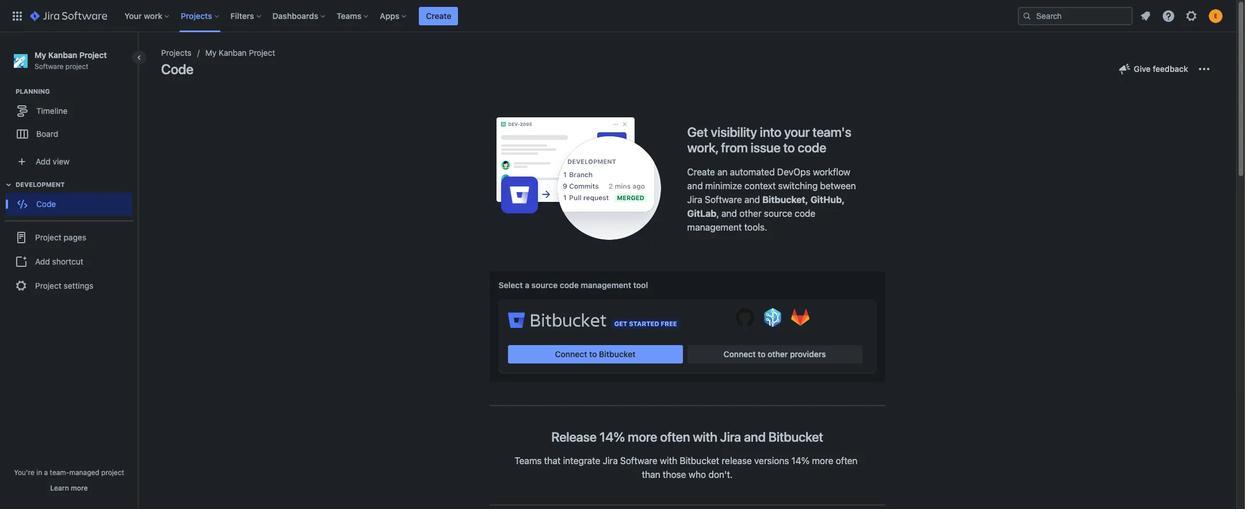 Task type: vqa. For each thing, say whether or not it's contained in the screenshot.
Teams in the popup button
yes



Task type: locate. For each thing, give the bounding box(es) containing it.
0 horizontal spatial get
[[614, 320, 627, 327]]

create inside create an automated devops workflow and minimize context switching between jira software and
[[687, 167, 715, 177]]

dashboards
[[273, 11, 318, 20]]

appswitcher icon image
[[10, 9, 24, 23]]

create left an
[[687, 167, 715, 177]]

1 vertical spatial get
[[614, 320, 627, 327]]

2 horizontal spatial bitbucket
[[769, 429, 823, 445]]

1 horizontal spatial get
[[687, 124, 708, 140]]

1 vertical spatial projects
[[161, 48, 192, 58]]

1 vertical spatial code
[[36, 199, 56, 209]]

more right versions
[[812, 456, 834, 466]]

teams inside dropdown button
[[337, 11, 361, 20]]

1 horizontal spatial more
[[628, 429, 657, 445]]

bitbucket up versions
[[769, 429, 823, 445]]

my
[[205, 48, 217, 58], [35, 50, 46, 60]]

who
[[689, 470, 706, 480]]

add inside dropdown button
[[36, 156, 51, 166]]

1 vertical spatial code
[[795, 208, 816, 219]]

bitbucket inside teams that integrate jira software with bitbucket release versions 14% more often than those who don't.
[[680, 456, 719, 466]]

1 vertical spatial a
[[44, 468, 48, 477]]

board
[[36, 129, 58, 139]]

2 vertical spatial code
[[560, 280, 579, 290]]

filters button
[[227, 7, 266, 25]]

software inside teams that integrate jira software with bitbucket release versions 14% more often than those who don't.
[[620, 456, 658, 466]]

group
[[5, 221, 134, 302]]

development image
[[2, 178, 16, 192]]

1 horizontal spatial to
[[758, 349, 766, 359]]

other
[[740, 208, 762, 219], [768, 349, 788, 359]]

source inside the ', and other source code management tools.'
[[764, 208, 792, 219]]

0 horizontal spatial software
[[35, 62, 64, 71]]

kanban inside "my kanban project software project"
[[48, 50, 77, 60]]

project right managed
[[101, 468, 124, 477]]

a right "select"
[[525, 280, 530, 290]]

0 vertical spatial projects
[[181, 11, 212, 20]]

kanban
[[219, 48, 247, 58], [48, 50, 77, 60]]

, and other source code management tools.
[[687, 208, 816, 232]]

with
[[693, 429, 717, 445], [660, 456, 677, 466]]

0 vertical spatial project
[[65, 62, 88, 71]]

more inside teams that integrate jira software with bitbucket release versions 14% more often than those who don't.
[[812, 456, 834, 466]]

filters
[[231, 11, 254, 20]]

release 14% more often with jira and bitbucket
[[551, 429, 823, 445]]

create for create
[[426, 11, 451, 20]]

1 vertical spatial add
[[35, 257, 50, 266]]

14% right versions
[[792, 456, 810, 466]]

code
[[161, 61, 194, 77], [36, 199, 56, 209]]

select
[[499, 280, 523, 290]]

0 horizontal spatial with
[[660, 456, 677, 466]]

settings
[[64, 281, 93, 290]]

1 horizontal spatial connect
[[724, 349, 756, 359]]

connect
[[555, 349, 587, 359], [724, 349, 756, 359]]

kanban up planning
[[48, 50, 77, 60]]

projects inside popup button
[[181, 11, 212, 20]]

1 vertical spatial software
[[705, 194, 742, 205]]

connect to other providers
[[724, 349, 826, 359]]

give feedback button
[[1111, 60, 1195, 78]]

1 vertical spatial more
[[812, 456, 834, 466]]

1 horizontal spatial project
[[101, 468, 124, 477]]

often
[[660, 429, 690, 445], [836, 456, 858, 466]]

my right projects link
[[205, 48, 217, 58]]

0 horizontal spatial jira
[[603, 456, 618, 466]]

1 horizontal spatial teams
[[515, 456, 542, 466]]

other up the tools.
[[740, 208, 762, 219]]

free
[[661, 320, 677, 327]]

get left the started
[[614, 320, 627, 327]]

issue
[[751, 140, 781, 156]]

my kanban project
[[205, 48, 275, 58]]

project settings
[[35, 281, 93, 290]]

2 vertical spatial bitbucket
[[680, 456, 719, 466]]

connect for connect to bitbucket
[[555, 349, 587, 359]]

0 vertical spatial with
[[693, 429, 717, 445]]

code link
[[6, 193, 132, 216]]

add inside button
[[35, 257, 50, 266]]

your work button
[[121, 7, 174, 25]]

1 horizontal spatial 14%
[[792, 456, 810, 466]]

project inside "my kanban project software project"
[[79, 50, 107, 60]]

create button
[[419, 7, 458, 25]]

1 horizontal spatial management
[[687, 222, 742, 232]]

teams
[[337, 11, 361, 20], [515, 456, 542, 466]]

1 vertical spatial management
[[581, 280, 631, 290]]

other for and
[[740, 208, 762, 219]]

to inside connect to other providers button
[[758, 349, 766, 359]]

0 horizontal spatial kanban
[[48, 50, 77, 60]]

2 vertical spatial software
[[620, 456, 658, 466]]

project inside "my kanban project software project"
[[65, 62, 88, 71]]

source
[[764, 208, 792, 219], [532, 280, 558, 290]]

jira software image
[[30, 9, 107, 23], [30, 9, 107, 23]]

1 vertical spatial create
[[687, 167, 715, 177]]

1 horizontal spatial create
[[687, 167, 715, 177]]

0 horizontal spatial code
[[36, 199, 56, 209]]

software up planning
[[35, 62, 64, 71]]

0 vertical spatial other
[[740, 208, 762, 219]]

1 vertical spatial 14%
[[792, 456, 810, 466]]

teams left apps
[[337, 11, 361, 20]]

and right ,
[[722, 208, 737, 219]]

with up those at the bottom right
[[660, 456, 677, 466]]

you're in a team-managed project
[[14, 468, 124, 477]]

0 vertical spatial management
[[687, 222, 742, 232]]

project
[[65, 62, 88, 71], [101, 468, 124, 477]]

jira
[[687, 194, 702, 205], [720, 429, 741, 445], [603, 456, 618, 466]]

0 horizontal spatial teams
[[337, 11, 361, 20]]

get up the work,
[[687, 124, 708, 140]]

don't.
[[709, 470, 733, 480]]

1 horizontal spatial a
[[525, 280, 530, 290]]

0 vertical spatial bitbucket
[[599, 349, 636, 359]]

projects for projects link
[[161, 48, 192, 58]]

0 horizontal spatial connect
[[555, 349, 587, 359]]

0 vertical spatial source
[[764, 208, 792, 219]]

0 horizontal spatial other
[[740, 208, 762, 219]]

settings image
[[1185, 9, 1199, 23]]

projects for projects popup button
[[181, 11, 212, 20]]

connect inside 'button'
[[555, 349, 587, 359]]

a right in
[[44, 468, 48, 477]]

teams that integrate jira software with bitbucket release versions 14% more often than those who don't.
[[515, 456, 860, 480]]

1 vertical spatial project
[[101, 468, 124, 477]]

Search field
[[1018, 7, 1133, 25]]

more down managed
[[71, 484, 88, 493]]

teams for teams that integrate jira software with bitbucket release versions 14% more often than those who don't.
[[515, 456, 542, 466]]

release
[[551, 429, 597, 445]]

2 connect from the left
[[724, 349, 756, 359]]

0 vertical spatial teams
[[337, 11, 361, 20]]

14%
[[600, 429, 625, 445], [792, 456, 810, 466]]

1 horizontal spatial jira
[[687, 194, 702, 205]]

0 vertical spatial create
[[426, 11, 451, 20]]

bitbucket image
[[508, 308, 606, 331], [508, 308, 606, 331]]

2 horizontal spatial to
[[784, 140, 795, 156]]

search image
[[1023, 11, 1032, 20]]

2 vertical spatial jira
[[603, 456, 618, 466]]

group containing project pages
[[5, 221, 134, 302]]

jira up gitlab
[[687, 194, 702, 205]]

kanban down filters
[[219, 48, 247, 58]]

0 horizontal spatial management
[[581, 280, 631, 290]]

work
[[144, 11, 162, 20]]

project
[[249, 48, 275, 58], [79, 50, 107, 60], [35, 232, 61, 242], [35, 281, 61, 290]]

0 horizontal spatial often
[[660, 429, 690, 445]]

software down minimize
[[705, 194, 742, 205]]

0 vertical spatial more
[[628, 429, 657, 445]]

projects up projects link
[[181, 11, 212, 20]]

your work
[[124, 11, 162, 20]]

project pages link
[[5, 225, 134, 250]]

1 horizontal spatial bitbucket
[[680, 456, 719, 466]]

minimize
[[705, 181, 742, 191]]

1 horizontal spatial other
[[768, 349, 788, 359]]

code inside the ', and other source code management tools.'
[[795, 208, 816, 219]]

to
[[784, 140, 795, 156], [589, 349, 597, 359], [758, 349, 766, 359]]

a
[[525, 280, 530, 290], [44, 468, 48, 477]]

2 horizontal spatial more
[[812, 456, 834, 466]]

14% inside teams that integrate jira software with bitbucket release versions 14% more often than those who don't.
[[792, 456, 810, 466]]

0 horizontal spatial create
[[426, 11, 451, 20]]

create inside create "button"
[[426, 11, 451, 20]]

code down development
[[36, 199, 56, 209]]

teams for teams
[[337, 11, 361, 20]]

bitbucket
[[599, 349, 636, 359], [769, 429, 823, 445], [680, 456, 719, 466]]

my for my kanban project
[[205, 48, 217, 58]]

1 vertical spatial often
[[836, 456, 858, 466]]

0 vertical spatial software
[[35, 62, 64, 71]]

connect for connect to other providers
[[724, 349, 756, 359]]

0 horizontal spatial bitbucket
[[599, 349, 636, 359]]

1 vertical spatial other
[[768, 349, 788, 359]]

bitbucket down the started
[[599, 349, 636, 359]]

14% right release
[[600, 429, 625, 445]]

1 vertical spatial bitbucket
[[769, 429, 823, 445]]

your
[[124, 11, 142, 20]]

0 vertical spatial code
[[798, 140, 827, 156]]

get for get started free
[[614, 320, 627, 327]]

0 horizontal spatial project
[[65, 62, 88, 71]]

add view button
[[7, 150, 131, 173]]

banner containing your work
[[0, 0, 1237, 32]]

feedback
[[1153, 64, 1188, 74]]

0 vertical spatial 14%
[[600, 429, 625, 445]]

and down context
[[745, 194, 760, 205]]

0 horizontal spatial more
[[71, 484, 88, 493]]

0 horizontal spatial to
[[589, 349, 597, 359]]

other left providers
[[768, 349, 788, 359]]

more up 'than'
[[628, 429, 657, 445]]

board link
[[6, 123, 132, 146]]

0 vertical spatial often
[[660, 429, 690, 445]]

add for add shortcut
[[35, 257, 50, 266]]

to inside connect to bitbucket 'button'
[[589, 349, 597, 359]]

source down bitbucket,
[[764, 208, 792, 219]]

banner
[[0, 0, 1237, 32]]

1 vertical spatial source
[[532, 280, 558, 290]]

1 horizontal spatial kanban
[[219, 48, 247, 58]]

2 vertical spatial more
[[71, 484, 88, 493]]

projects button
[[177, 7, 224, 25]]

teams button
[[333, 7, 373, 25]]

team's
[[813, 124, 851, 140]]

projects
[[181, 11, 212, 20], [161, 48, 192, 58]]

my up planning
[[35, 50, 46, 60]]

0 horizontal spatial 14%
[[600, 429, 625, 445]]

project up timeline link
[[65, 62, 88, 71]]

0 horizontal spatial my
[[35, 50, 46, 60]]

software up 'than'
[[620, 456, 658, 466]]

management left tool
[[581, 280, 631, 290]]

code down projects link
[[161, 61, 194, 77]]

0 vertical spatial get
[[687, 124, 708, 140]]

2 horizontal spatial software
[[705, 194, 742, 205]]

add left view
[[36, 156, 51, 166]]

1 vertical spatial jira
[[720, 429, 741, 445]]

1 connect from the left
[[555, 349, 587, 359]]

view
[[53, 156, 70, 166]]

often inside teams that integrate jira software with bitbucket release versions 14% more often than those who don't.
[[836, 456, 858, 466]]

apps
[[380, 11, 400, 20]]

jira inside teams that integrate jira software with bitbucket release versions 14% more often than those who don't.
[[603, 456, 618, 466]]

code
[[798, 140, 827, 156], [795, 208, 816, 219], [560, 280, 579, 290]]

add left shortcut
[[35, 257, 50, 266]]

my inside "my kanban project software project"
[[35, 50, 46, 60]]

1 horizontal spatial code
[[161, 61, 194, 77]]

bitbucket up 'who'
[[680, 456, 719, 466]]

1 vertical spatial with
[[660, 456, 677, 466]]

management inside the ', and other source code management tools.'
[[687, 222, 742, 232]]

jira up release
[[720, 429, 741, 445]]

code inside development group
[[36, 199, 56, 209]]

to inside get visibility into your team's work, from issue to code
[[784, 140, 795, 156]]

software
[[35, 62, 64, 71], [705, 194, 742, 205], [620, 456, 658, 466]]

timeline link
[[6, 100, 132, 123]]

management
[[687, 222, 742, 232], [581, 280, 631, 290]]

1 horizontal spatial software
[[620, 456, 658, 466]]

get inside get visibility into your team's work, from issue to code
[[687, 124, 708, 140]]

0 vertical spatial add
[[36, 156, 51, 166]]

get
[[687, 124, 708, 140], [614, 320, 627, 327]]

management down ,
[[687, 222, 742, 232]]

add
[[36, 156, 51, 166], [35, 257, 50, 266]]

other inside button
[[768, 349, 788, 359]]

0 vertical spatial a
[[525, 280, 530, 290]]

learn
[[50, 484, 69, 493]]

connect inside button
[[724, 349, 756, 359]]

connect to other providers button
[[687, 345, 862, 364]]

2 horizontal spatial jira
[[720, 429, 741, 445]]

teams inside teams that integrate jira software with bitbucket release versions 14% more often than those who don't.
[[515, 456, 542, 466]]

with up teams that integrate jira software with bitbucket release versions 14% more often than those who don't.
[[693, 429, 717, 445]]

0 vertical spatial jira
[[687, 194, 702, 205]]

1 vertical spatial teams
[[515, 456, 542, 466]]

1 horizontal spatial often
[[836, 456, 858, 466]]

1 horizontal spatial my
[[205, 48, 217, 58]]

more
[[628, 429, 657, 445], [812, 456, 834, 466], [71, 484, 88, 493]]

create right apps dropdown button
[[426, 11, 451, 20]]

1 horizontal spatial source
[[764, 208, 792, 219]]

source right "select"
[[532, 280, 558, 290]]

other inside the ', and other source code management tools.'
[[740, 208, 762, 219]]

teams left that
[[515, 456, 542, 466]]

0 horizontal spatial source
[[532, 280, 558, 290]]

projects down work
[[161, 48, 192, 58]]

my kanban project link
[[205, 46, 275, 60]]

jira right integrate
[[603, 456, 618, 466]]

add for add view
[[36, 156, 51, 166]]



Task type: describe. For each thing, give the bounding box(es) containing it.
projects link
[[161, 46, 192, 60]]

pages
[[64, 232, 86, 242]]

between
[[820, 181, 856, 191]]

more inside button
[[71, 484, 88, 493]]

visibility
[[711, 124, 757, 140]]

shortcut
[[52, 257, 83, 266]]

bitbucket, github, gitlab
[[687, 194, 845, 219]]

tool
[[633, 280, 648, 290]]

than
[[642, 470, 661, 480]]

create an automated devops workflow and minimize context switching between jira software and
[[687, 167, 856, 205]]

and up versions
[[744, 429, 766, 445]]

devops
[[777, 167, 811, 177]]

get visibility into your team's work, from issue to code
[[687, 124, 851, 156]]

0 vertical spatial code
[[161, 61, 194, 77]]

jira inside create an automated devops workflow and minimize context switching between jira software and
[[687, 194, 702, 205]]

1 horizontal spatial with
[[693, 429, 717, 445]]

gitlab
[[687, 208, 717, 219]]

timeline
[[36, 106, 68, 116]]

software inside "my kanban project software project"
[[35, 62, 64, 71]]

project pages
[[35, 232, 86, 242]]

my for my kanban project software project
[[35, 50, 46, 60]]

other for to
[[768, 349, 788, 359]]

development group
[[6, 180, 138, 219]]

connect to bitbucket button
[[508, 345, 683, 364]]

started
[[629, 320, 659, 327]]

0 horizontal spatial a
[[44, 468, 48, 477]]

that
[[544, 456, 561, 466]]

switching
[[778, 181, 818, 191]]

add view
[[36, 156, 70, 166]]

those
[[663, 470, 686, 480]]

primary element
[[7, 0, 1018, 32]]

give feedback
[[1134, 64, 1188, 74]]

tools.
[[744, 222, 767, 232]]

planning group
[[6, 87, 138, 149]]

planning image
[[2, 85, 16, 99]]

help image
[[1162, 9, 1176, 23]]

learn more button
[[50, 484, 88, 493]]

your profile and settings image
[[1209, 9, 1223, 23]]

add shortcut button
[[5, 250, 134, 273]]

github,
[[811, 194, 845, 205]]

to for connect to bitbucket
[[589, 349, 597, 359]]

planning
[[16, 88, 50, 95]]

bitbucket inside 'button'
[[599, 349, 636, 359]]

software inside create an automated devops workflow and minimize context switching between jira software and
[[705, 194, 742, 205]]

you're
[[14, 468, 34, 477]]

workflow
[[813, 167, 851, 177]]

more image
[[1198, 62, 1211, 76]]

and up gitlab
[[687, 181, 703, 191]]

kanban for my kanban project
[[219, 48, 247, 58]]

create for create an automated devops workflow and minimize context switching between jira software and
[[687, 167, 715, 177]]

managed
[[69, 468, 99, 477]]

and inside the ', and other source code management tools.'
[[722, 208, 737, 219]]

apps button
[[376, 7, 411, 25]]

to for connect to other providers
[[758, 349, 766, 359]]

select a source code management tool
[[499, 280, 648, 290]]

add shortcut
[[35, 257, 83, 266]]

,
[[717, 208, 719, 219]]

from
[[721, 140, 748, 156]]

into
[[760, 124, 782, 140]]

providers
[[790, 349, 826, 359]]

release
[[722, 456, 752, 466]]

context
[[745, 181, 776, 191]]

project settings link
[[5, 273, 134, 299]]

automated
[[730, 167, 775, 177]]

learn more
[[50, 484, 88, 493]]

integrate
[[563, 456, 600, 466]]

work,
[[687, 140, 718, 156]]

versions
[[754, 456, 789, 466]]

my kanban project software project
[[35, 50, 107, 71]]

bitbucket,
[[763, 194, 809, 205]]

with inside teams that integrate jira software with bitbucket release versions 14% more often than those who don't.
[[660, 456, 677, 466]]

code inside get visibility into your team's work, from issue to code
[[798, 140, 827, 156]]

kanban for my kanban project software project
[[48, 50, 77, 60]]

your
[[784, 124, 810, 140]]

in
[[36, 468, 42, 477]]

development
[[16, 181, 65, 188]]

give
[[1134, 64, 1151, 74]]

get started free
[[614, 320, 677, 327]]

connect to bitbucket
[[555, 349, 636, 359]]

get for get visibility into your team's work, from issue to code
[[687, 124, 708, 140]]

an
[[718, 167, 728, 177]]

notifications image
[[1139, 9, 1153, 23]]

team-
[[50, 468, 69, 477]]

dashboards button
[[269, 7, 330, 25]]



